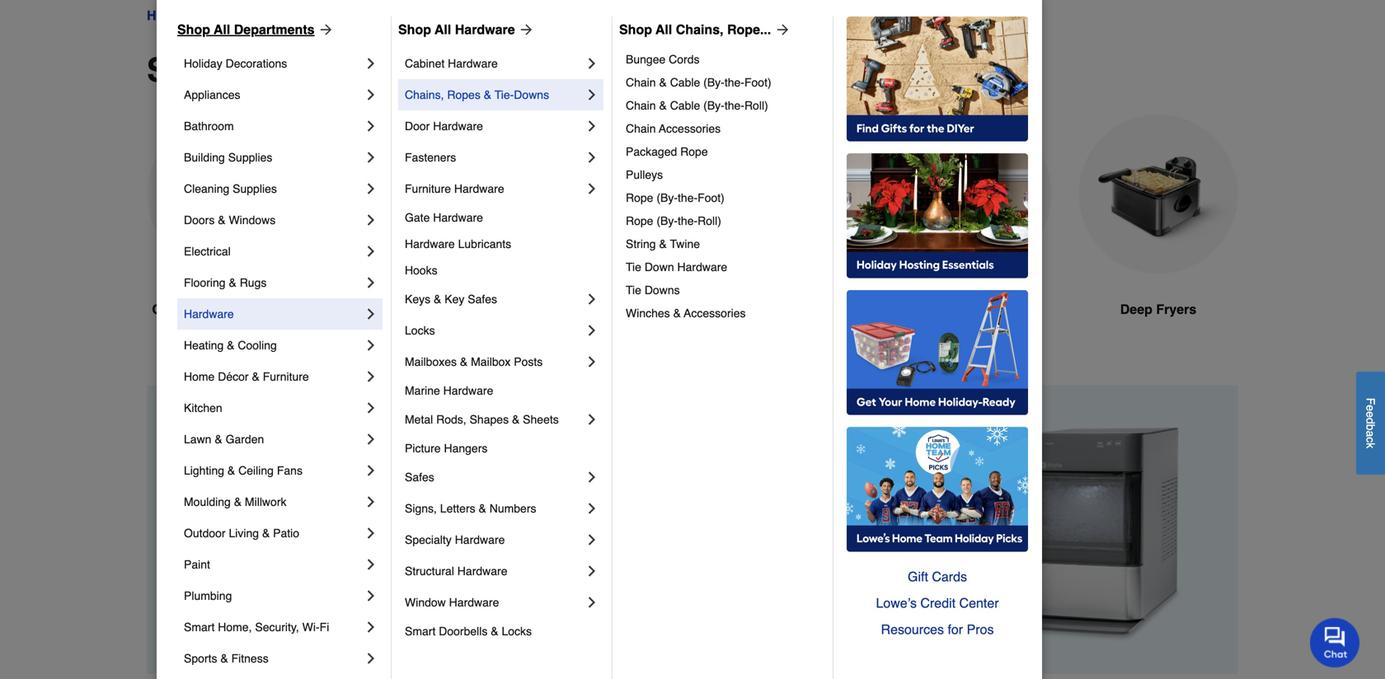Task type: describe. For each thing, give the bounding box(es) containing it.
d
[[1365, 418, 1378, 424]]

cooling
[[238, 339, 277, 352]]

twine
[[670, 238, 700, 251]]

departments
[[234, 22, 315, 37]]

chevron right image for mailboxes & mailbox posts
[[584, 354, 600, 370]]

pros
[[967, 622, 994, 638]]

& down window hardware link
[[491, 625, 499, 638]]

a chefman stainless steel deep fryer. image
[[1079, 115, 1239, 274]]

picture
[[405, 442, 441, 455]]

shop for shop all departments
[[177, 22, 210, 37]]

chain & cable (by-the-roll)
[[626, 99, 769, 112]]

home décor & furniture link
[[184, 361, 363, 393]]

hardware down the flooring
[[184, 308, 234, 321]]

the- up chain accessories link
[[725, 99, 745, 112]]

hardware lubricants
[[405, 238, 512, 251]]

f e e d b a c k button
[[1357, 372, 1386, 475]]

home for home décor & furniture
[[184, 370, 215, 384]]

string & twine
[[626, 238, 700, 251]]

cleaning
[[184, 182, 230, 195]]

f
[[1365, 398, 1378, 405]]

hardware down mailboxes & mailbox posts
[[443, 384, 494, 398]]

1 vertical spatial small
[[147, 51, 235, 89]]

locks inside smart doorbells & locks link
[[502, 625, 532, 638]]

chevron right image for signs, letters & numbers
[[584, 501, 600, 517]]

bungee
[[626, 53, 666, 66]]

(by- up string & twine
[[657, 214, 678, 228]]

deep
[[1121, 302, 1153, 317]]

lighting & ceiling fans link
[[184, 455, 363, 487]]

the- up rope (by-the-roll)
[[678, 191, 698, 205]]

flooring & rugs
[[184, 276, 267, 290]]

chevron right image for paint
[[363, 557, 379, 573]]

appliances down arrow right image
[[243, 51, 419, 89]]

0 vertical spatial appliances link
[[198, 6, 268, 26]]

chevron right image for structural hardware
[[584, 563, 600, 580]]

lighting
[[184, 464, 224, 478]]

chevron right image for bathroom
[[363, 118, 379, 134]]

locks link
[[405, 315, 584, 346]]

1 horizontal spatial foot)
[[745, 76, 772, 89]]

the- down the bungee cords link
[[725, 76, 745, 89]]

holiday hosting essentials. image
[[847, 153, 1029, 279]]

credit
[[921, 596, 956, 611]]

chevron right image for sports & fitness
[[363, 651, 379, 667]]

chain accessories
[[626, 122, 721, 135]]

chevron right image for flooring & rugs
[[363, 275, 379, 291]]

chevron right image for chains, ropes & tie-downs
[[584, 87, 600, 103]]

door
[[405, 120, 430, 133]]

smart for smart home, security, wi-fi
[[184, 621, 215, 634]]

rope (by-the-foot) link
[[626, 186, 822, 210]]

window hardware link
[[405, 587, 584, 619]]

gate hardware link
[[405, 205, 600, 231]]

cable for roll)
[[670, 99, 701, 112]]

hardware down twine
[[678, 261, 728, 274]]

& left patio
[[262, 527, 270, 540]]

outdoor living & patio
[[184, 527, 299, 540]]

& left the ceiling
[[228, 464, 235, 478]]

string & twine link
[[626, 233, 822, 256]]

winches & accessories link
[[626, 302, 822, 325]]

0 vertical spatial small appliances
[[283, 8, 383, 23]]

marine
[[405, 384, 440, 398]]

deep fryers
[[1121, 302, 1197, 317]]

lawn & garden
[[184, 433, 264, 446]]

chevron right image for keys & key safes
[[584, 291, 600, 308]]

& right letters
[[479, 502, 487, 516]]

marine hardware link
[[405, 378, 600, 404]]

appliances inside appliances link
[[184, 88, 240, 101]]

pulleys
[[626, 168, 663, 181]]

& right sports at the left of page
[[221, 652, 228, 666]]

moulding & millwork
[[184, 496, 287, 509]]

hardware link
[[184, 299, 363, 330]]

lowe's credit center
[[876, 596, 999, 611]]

doors & windows
[[184, 214, 276, 227]]

lawn & garden link
[[184, 424, 363, 455]]

gift cards
[[908, 570, 968, 585]]

find gifts for the diyer. image
[[847, 16, 1029, 142]]

flooring & rugs link
[[184, 267, 363, 299]]

string
[[626, 238, 656, 251]]

gate hardware
[[405, 211, 483, 224]]

cleaning supplies
[[184, 182, 277, 195]]

chevron right image for moulding & millwork
[[363, 494, 379, 511]]

chevron right image for cleaning supplies
[[363, 181, 379, 197]]

chevron right image for furniture hardware
[[584, 181, 600, 197]]

a black and stainless steel countertop microwave. image
[[147, 115, 307, 274]]

electrical
[[184, 245, 231, 258]]

furniture hardware link
[[405, 173, 584, 205]]

1 vertical spatial safes
[[405, 471, 435, 484]]

hardware down the ropes
[[433, 120, 483, 133]]

chevron right image for fasteners
[[584, 149, 600, 166]]

deep fryers link
[[1079, 115, 1239, 359]]

flooring
[[184, 276, 226, 290]]

hooks
[[405, 264, 438, 277]]

1 vertical spatial appliances link
[[184, 79, 363, 111]]

tie for tie down hardware
[[626, 261, 642, 274]]

shop all hardware
[[398, 22, 515, 37]]

smart doorbells & locks
[[405, 625, 532, 638]]

lighting & ceiling fans
[[184, 464, 303, 478]]

lubricants
[[458, 238, 512, 251]]

supplies for cleaning supplies
[[233, 182, 277, 195]]

a gray and stainless steel ninja air fryer. image
[[706, 115, 866, 274]]

decorations
[[226, 57, 287, 70]]

windows
[[229, 214, 276, 227]]

chain for chain & cable (by-the-roll)
[[626, 99, 656, 112]]

ceiling
[[239, 464, 274, 478]]

gate
[[405, 211, 430, 224]]

chain for chain & cable (by-the-foot)
[[626, 76, 656, 89]]

1 vertical spatial accessories
[[684, 307, 746, 320]]

tie-
[[495, 88, 514, 101]]

chevron right image for window hardware
[[584, 595, 600, 611]]

rope...
[[727, 22, 771, 37]]

& right décor at bottom
[[252, 370, 260, 384]]

& left rugs
[[229, 276, 237, 290]]

& left sheets
[[512, 413, 520, 426]]

gift
[[908, 570, 929, 585]]

(by- up rope (by-the-roll)
[[657, 191, 678, 205]]

chevron right image for doors & windows
[[363, 212, 379, 228]]

paint link
[[184, 549, 363, 581]]

toaster ovens
[[554, 302, 645, 317]]

shop all departments
[[177, 22, 315, 37]]

lowe's home team holiday picks. image
[[847, 427, 1029, 553]]

chevron right image for hardware
[[363, 306, 379, 323]]

& right lawn
[[215, 433, 222, 446]]

tie downs link
[[626, 279, 822, 302]]

sheets
[[523, 413, 559, 426]]

décor
[[218, 370, 249, 384]]

arrow right image
[[315, 21, 335, 38]]

countertop
[[152, 302, 223, 317]]

lawn
[[184, 433, 212, 446]]

chevron right image for home décor & furniture
[[363, 369, 379, 385]]

chevron right image for safes
[[584, 469, 600, 486]]

shop for shop all chains, rope...
[[619, 22, 652, 37]]

& left cooling
[[227, 339, 235, 352]]

shop all chains, rope...
[[619, 22, 771, 37]]

chevron right image for building supplies
[[363, 149, 379, 166]]

b
[[1365, 424, 1378, 431]]

chevron right image for holiday decorations
[[363, 55, 379, 72]]

& left twine
[[659, 238, 667, 251]]

hardware up hooks in the top of the page
[[405, 238, 455, 251]]

chain & cable (by-the-foot)
[[626, 76, 772, 89]]

metal rods, shapes & sheets link
[[405, 404, 584, 436]]

blenders
[[944, 302, 1001, 317]]

c
[[1365, 437, 1378, 443]]

chevron right image for appliances
[[363, 87, 379, 103]]

home for home
[[147, 8, 183, 23]]

& right doors
[[218, 214, 226, 227]]

posts
[[514, 355, 543, 369]]

shop all hardware link
[[398, 20, 535, 40]]

cards
[[932, 570, 968, 585]]

1 horizontal spatial roll)
[[745, 99, 769, 112]]

0 vertical spatial chains,
[[676, 22, 724, 37]]

ovens
[[605, 302, 645, 317]]

portable
[[351, 302, 404, 317]]

cable for foot)
[[670, 76, 701, 89]]

rope for rope (by-the-foot)
[[626, 191, 654, 205]]

cabinet hardware
[[405, 57, 498, 70]]



Task type: locate. For each thing, give the bounding box(es) containing it.
chain for chain accessories
[[626, 122, 656, 135]]

0 vertical spatial roll)
[[745, 99, 769, 112]]

chevron right image for door hardware
[[584, 118, 600, 134]]

1 arrow right image from the left
[[515, 21, 535, 38]]

rope for rope (by-the-roll)
[[626, 214, 654, 228]]

supplies for building supplies
[[228, 151, 273, 164]]

1 horizontal spatial furniture
[[405, 182, 451, 195]]

locks down ice
[[405, 324, 435, 337]]

1 horizontal spatial home
[[184, 370, 215, 384]]

small up holiday decorations link
[[283, 8, 316, 23]]

(by- up chain accessories link
[[704, 99, 725, 112]]

downs up door hardware link
[[514, 88, 549, 101]]

chain & cable (by-the-foot) link
[[626, 71, 822, 94]]

cleaning supplies link
[[184, 173, 363, 205]]

arrow right image up cabinet hardware link
[[515, 21, 535, 38]]

packaged
[[626, 145, 677, 158]]

small appliances link
[[283, 6, 383, 26]]

keys & key safes
[[405, 293, 497, 306]]

hardware lubricants link
[[405, 231, 600, 257]]

cable down cords
[[670, 76, 701, 89]]

bathroom link
[[184, 111, 363, 142]]

arrow right image up the bungee cords link
[[771, 21, 791, 38]]

hardware up hardware lubricants
[[433, 211, 483, 224]]

& left "tie-"
[[484, 88, 492, 101]]

get your home holiday-ready. image
[[847, 290, 1029, 416]]

furniture hardware
[[405, 182, 504, 195]]

chevron right image for electrical
[[363, 243, 379, 260]]

1 vertical spatial supplies
[[233, 182, 277, 195]]

all inside 'link'
[[435, 22, 451, 37]]

mailboxes & mailbox posts link
[[405, 346, 584, 378]]

1 horizontal spatial locks
[[502, 625, 532, 638]]

chat invite button image
[[1311, 618, 1361, 668]]

1 tie from the top
[[626, 261, 642, 274]]

structural hardware
[[405, 565, 508, 578]]

(by- down the bungee cords link
[[704, 76, 725, 89]]

&
[[659, 76, 667, 89], [484, 88, 492, 101], [659, 99, 667, 112], [218, 214, 226, 227], [659, 238, 667, 251], [229, 276, 237, 290], [434, 293, 442, 306], [674, 307, 681, 320], [227, 339, 235, 352], [460, 355, 468, 369], [252, 370, 260, 384], [512, 413, 520, 426], [215, 433, 222, 446], [228, 464, 235, 478], [234, 496, 242, 509], [479, 502, 487, 516], [262, 527, 270, 540], [491, 625, 499, 638], [221, 652, 228, 666]]

2 tie from the top
[[626, 284, 642, 297]]

1 horizontal spatial chains,
[[676, 22, 724, 37]]

0 vertical spatial tie
[[626, 261, 642, 274]]

the- up twine
[[678, 214, 698, 228]]

0 vertical spatial foot)
[[745, 76, 772, 89]]

gift cards link
[[847, 564, 1029, 591]]

e up d
[[1365, 405, 1378, 412]]

cable
[[670, 76, 701, 89], [670, 99, 701, 112]]

toaster
[[554, 302, 601, 317]]

chevron right image
[[363, 87, 379, 103], [363, 118, 379, 134], [584, 118, 600, 134], [363, 181, 379, 197], [584, 181, 600, 197], [363, 212, 379, 228], [363, 243, 379, 260], [584, 291, 600, 308], [584, 354, 600, 370], [584, 501, 600, 517], [363, 525, 379, 542], [584, 532, 600, 549], [363, 557, 379, 573], [584, 563, 600, 580], [363, 588, 379, 605], [584, 595, 600, 611], [363, 651, 379, 667]]

k
[[1365, 443, 1378, 449]]

3 all from the left
[[656, 22, 672, 37]]

1 vertical spatial locks
[[502, 625, 532, 638]]

smart for smart doorbells & locks
[[405, 625, 436, 638]]

small appliances down departments
[[147, 51, 419, 89]]

safes down picture
[[405, 471, 435, 484]]

1 vertical spatial cable
[[670, 99, 701, 112]]

supplies up windows at the left of the page
[[233, 182, 277, 195]]

1 horizontal spatial shop
[[398, 22, 431, 37]]

arrow right image for shop all chains, rope...
[[771, 21, 791, 38]]

center
[[960, 596, 999, 611]]

2 cable from the top
[[670, 99, 701, 112]]

0 horizontal spatial smart
[[184, 621, 215, 634]]

arrow right image for shop all hardware
[[515, 21, 535, 38]]

bungee cords
[[626, 53, 700, 66]]

rope up the string
[[626, 214, 654, 228]]

accessories down chain & cable (by-the-roll)
[[659, 122, 721, 135]]

hardware up cabinet hardware link
[[455, 22, 515, 37]]

1 vertical spatial foot)
[[698, 191, 725, 205]]

a stainless steel toaster oven. image
[[520, 115, 680, 274]]

specialty hardware
[[405, 534, 505, 547]]

chevron right image
[[363, 55, 379, 72], [584, 55, 600, 72], [584, 87, 600, 103], [363, 149, 379, 166], [584, 149, 600, 166], [363, 275, 379, 291], [363, 306, 379, 323], [584, 323, 600, 339], [363, 337, 379, 354], [363, 369, 379, 385], [363, 400, 379, 417], [584, 412, 600, 428], [363, 431, 379, 448], [363, 463, 379, 479], [584, 469, 600, 486], [363, 494, 379, 511], [363, 619, 379, 636]]

makers
[[430, 302, 475, 317]]

2 e from the top
[[1365, 412, 1378, 418]]

0 horizontal spatial chains,
[[405, 88, 444, 101]]

0 horizontal spatial home
[[147, 8, 183, 23]]

rope down "pulleys" on the left top of the page
[[626, 191, 654, 205]]

appliances link
[[198, 6, 268, 26], [184, 79, 363, 111]]

1 horizontal spatial smart
[[405, 625, 436, 638]]

roll)
[[745, 99, 769, 112], [698, 214, 722, 228]]

sports & fitness link
[[184, 643, 363, 675]]

shop inside 'link'
[[398, 22, 431, 37]]

appliances inside small appliances link
[[319, 8, 383, 23]]

& left the key in the left top of the page
[[434, 293, 442, 306]]

a gray ninja blender. image
[[892, 115, 1052, 274]]

2 horizontal spatial shop
[[619, 22, 652, 37]]

chains, ropes & tie-downs link
[[405, 79, 584, 111]]

0 vertical spatial cable
[[670, 76, 701, 89]]

chevron right image for lawn & garden
[[363, 431, 379, 448]]

shop up bungee
[[619, 22, 652, 37]]

& down bungee cords
[[659, 76, 667, 89]]

holiday decorations
[[184, 57, 287, 70]]

0 horizontal spatial safes
[[405, 471, 435, 484]]

appliances link down decorations
[[184, 79, 363, 111]]

packaged rope
[[626, 145, 708, 158]]

0 vertical spatial locks
[[405, 324, 435, 337]]

smart home, security, wi-fi
[[184, 621, 329, 634]]

0 horizontal spatial foot)
[[698, 191, 725, 205]]

0 vertical spatial home
[[147, 8, 183, 23]]

hardware down fasteners link
[[454, 182, 504, 195]]

hardware up smart doorbells & locks
[[449, 596, 499, 610]]

all for chains,
[[656, 22, 672, 37]]

chain up packaged
[[626, 122, 656, 135]]

1 vertical spatial home
[[184, 370, 215, 384]]

countertop microwaves
[[152, 302, 302, 317]]

fasteners
[[405, 151, 456, 164]]

roll) up string & twine link
[[698, 214, 722, 228]]

smart up sports at the left of page
[[184, 621, 215, 634]]

hardware up chains, ropes & tie-downs
[[448, 57, 498, 70]]

cabinet hardware link
[[405, 48, 584, 79]]

chevron right image for cabinet hardware
[[584, 55, 600, 72]]

appliances right departments
[[319, 8, 383, 23]]

supplies up the cleaning supplies
[[228, 151, 273, 164]]

2 chain from the top
[[626, 99, 656, 112]]

0 horizontal spatial shop
[[177, 22, 210, 37]]

hardware down signs, letters & numbers
[[455, 534, 505, 547]]

keys
[[405, 293, 431, 306]]

chevron right image for plumbing
[[363, 588, 379, 605]]

chevron right image for kitchen
[[363, 400, 379, 417]]

shop all chains, rope... link
[[619, 20, 791, 40]]

0 vertical spatial rope
[[681, 145, 708, 158]]

2 all from the left
[[435, 22, 451, 37]]

0 vertical spatial chain
[[626, 76, 656, 89]]

2 vertical spatial rope
[[626, 214, 654, 228]]

0 horizontal spatial arrow right image
[[515, 21, 535, 38]]

1 all from the left
[[214, 22, 230, 37]]

0 horizontal spatial small
[[147, 51, 235, 89]]

1 vertical spatial roll)
[[698, 214, 722, 228]]

ropes
[[447, 88, 481, 101]]

2 shop from the left
[[398, 22, 431, 37]]

small inside small appliances link
[[283, 8, 316, 23]]

key
[[445, 293, 465, 306]]

advertisement region
[[147, 386, 1239, 678]]

all up cabinet hardware in the left top of the page
[[435, 22, 451, 37]]

e
[[1365, 405, 1378, 412], [1365, 412, 1378, 418]]

appliances up bathroom
[[184, 88, 240, 101]]

toaster ovens link
[[520, 115, 680, 359]]

furniture down heating & cooling link
[[263, 370, 309, 384]]

chain accessories link
[[626, 117, 822, 140]]

1 cable from the top
[[670, 76, 701, 89]]

0 horizontal spatial roll)
[[698, 214, 722, 228]]

1 shop from the left
[[177, 22, 210, 37]]

e up b
[[1365, 412, 1378, 418]]

furniture
[[405, 182, 451, 195], [263, 370, 309, 384]]

rugs
[[240, 276, 267, 290]]

electrical link
[[184, 236, 363, 267]]

hangers
[[444, 442, 488, 455]]

hardware
[[455, 22, 515, 37], [448, 57, 498, 70], [433, 120, 483, 133], [454, 182, 504, 195], [433, 211, 483, 224], [405, 238, 455, 251], [678, 261, 728, 274], [184, 308, 234, 321], [443, 384, 494, 398], [455, 534, 505, 547], [458, 565, 508, 578], [449, 596, 499, 610]]

0 vertical spatial furniture
[[405, 182, 451, 195]]

shop for shop all hardware
[[398, 22, 431, 37]]

tie down hardware link
[[626, 256, 822, 279]]

metal
[[405, 413, 433, 426]]

all for departments
[[214, 22, 230, 37]]

& right 'winches'
[[674, 307, 681, 320]]

structural
[[405, 565, 454, 578]]

0 horizontal spatial all
[[214, 22, 230, 37]]

tie down the string
[[626, 261, 642, 274]]

appliances up holiday decorations
[[198, 8, 268, 23]]

all up holiday decorations
[[214, 22, 230, 37]]

kitchen link
[[184, 393, 363, 424]]

(by-
[[704, 76, 725, 89], [704, 99, 725, 112], [657, 191, 678, 205], [657, 214, 678, 228]]

2 vertical spatial chain
[[626, 122, 656, 135]]

signs,
[[405, 502, 437, 516]]

safes right the key in the left top of the page
[[468, 293, 497, 306]]

all for hardware
[[435, 22, 451, 37]]

2 horizontal spatial all
[[656, 22, 672, 37]]

mailboxes & mailbox posts
[[405, 355, 543, 369]]

cords
[[669, 53, 700, 66]]

cable up chain accessories
[[670, 99, 701, 112]]

0 vertical spatial supplies
[[228, 151, 273, 164]]

1 horizontal spatial small
[[283, 8, 316, 23]]

foot) down pulleys link
[[698, 191, 725, 205]]

shop up 'holiday'
[[177, 22, 210, 37]]

building supplies
[[184, 151, 273, 164]]

3 chain from the top
[[626, 122, 656, 135]]

1 vertical spatial downs
[[645, 284, 680, 297]]

picture hangers
[[405, 442, 488, 455]]

1 horizontal spatial arrow right image
[[771, 21, 791, 38]]

1 e from the top
[[1365, 405, 1378, 412]]

home
[[147, 8, 183, 23], [184, 370, 215, 384]]

0 vertical spatial small
[[283, 8, 316, 23]]

shop up cabinet
[[398, 22, 431, 37]]

2 arrow right image from the left
[[771, 21, 791, 38]]

structural hardware link
[[405, 556, 584, 587]]

0 vertical spatial accessories
[[659, 122, 721, 135]]

roll) up chain accessories link
[[745, 99, 769, 112]]

packaged rope link
[[626, 140, 822, 163]]

1 vertical spatial small appliances
[[147, 51, 419, 89]]

arrow right image inside the shop all hardware 'link'
[[515, 21, 535, 38]]

locks inside locks 'link'
[[405, 324, 435, 337]]

1 horizontal spatial downs
[[645, 284, 680, 297]]

tie for tie downs
[[626, 284, 642, 297]]

1 vertical spatial furniture
[[263, 370, 309, 384]]

1 horizontal spatial safes
[[468, 293, 497, 306]]

small appliances up holiday decorations link
[[283, 8, 383, 23]]

countertop microwaves link
[[147, 115, 307, 359]]

hooks link
[[405, 257, 600, 284]]

chains, down cabinet
[[405, 88, 444, 101]]

1 vertical spatial rope
[[626, 191, 654, 205]]

window
[[405, 596, 446, 610]]

accessories
[[659, 122, 721, 135], [684, 307, 746, 320]]

& up chain accessories
[[659, 99, 667, 112]]

arrow right image inside the shop all chains, rope... link
[[771, 21, 791, 38]]

chevron right image for lighting & ceiling fans
[[363, 463, 379, 479]]

arrow right image
[[515, 21, 535, 38], [771, 21, 791, 38]]

shop all departments link
[[177, 20, 335, 40]]

chain down bungee
[[626, 76, 656, 89]]

chains,
[[676, 22, 724, 37], [405, 88, 444, 101]]

chevron right image for locks
[[584, 323, 600, 339]]

rope (by-the-roll) link
[[626, 210, 822, 233]]

chevron right image for smart home, security, wi-fi
[[363, 619, 379, 636]]

appliances link up holiday decorations
[[198, 6, 268, 26]]

furniture up gate
[[405, 182, 451, 195]]

3 shop from the left
[[619, 22, 652, 37]]

millwork
[[245, 496, 287, 509]]

0 horizontal spatial furniture
[[263, 370, 309, 384]]

shop
[[177, 22, 210, 37], [398, 22, 431, 37], [619, 22, 652, 37]]

lowe's
[[876, 596, 917, 611]]

home link
[[147, 6, 183, 26]]

signs, letters & numbers
[[405, 502, 537, 516]]

window hardware
[[405, 596, 499, 610]]

chain
[[626, 76, 656, 89], [626, 99, 656, 112], [626, 122, 656, 135]]

a silver-colored new air portable ice maker. image
[[333, 115, 493, 274]]

sports & fitness
[[184, 652, 269, 666]]

heating & cooling
[[184, 339, 277, 352]]

specialty
[[405, 534, 452, 547]]

0 vertical spatial safes
[[468, 293, 497, 306]]

tie downs
[[626, 284, 680, 297]]

garden
[[226, 433, 264, 446]]

downs down down
[[645, 284, 680, 297]]

foot) up chain & cable (by-the-roll) link
[[745, 76, 772, 89]]

locks down window hardware link
[[502, 625, 532, 638]]

0 vertical spatial downs
[[514, 88, 549, 101]]

1 horizontal spatial all
[[435, 22, 451, 37]]

chevron right image for specialty hardware
[[584, 532, 600, 549]]

1 vertical spatial chain
[[626, 99, 656, 112]]

locks
[[405, 324, 435, 337], [502, 625, 532, 638]]

0 horizontal spatial locks
[[405, 324, 435, 337]]

fans
[[277, 464, 303, 478]]

pulleys link
[[626, 163, 822, 186]]

all up bungee cords
[[656, 22, 672, 37]]

cabinet
[[405, 57, 445, 70]]

supplies
[[228, 151, 273, 164], [233, 182, 277, 195]]

1 vertical spatial tie
[[626, 284, 642, 297]]

small up bathroom
[[147, 51, 235, 89]]

tie down hardware
[[626, 261, 728, 274]]

chain up chain accessories
[[626, 99, 656, 112]]

resources for pros
[[881, 622, 994, 638]]

living
[[229, 527, 259, 540]]

chevron right image for outdoor living & patio
[[363, 525, 379, 542]]

accessories down tie downs link
[[684, 307, 746, 320]]

1 vertical spatial chains,
[[405, 88, 444, 101]]

rope down chain accessories
[[681, 145, 708, 158]]

& left millwork
[[234, 496, 242, 509]]

chains, up cords
[[676, 22, 724, 37]]

hardware down "specialty hardware" 'link'
[[458, 565, 508, 578]]

& left mailbox
[[460, 355, 468, 369]]

1 chain from the top
[[626, 76, 656, 89]]

ice
[[408, 302, 426, 317]]

tie up ovens
[[626, 284, 642, 297]]

smart down window
[[405, 625, 436, 638]]

chevron right image for metal rods, shapes & sheets
[[584, 412, 600, 428]]

chevron right image for heating & cooling
[[363, 337, 379, 354]]

chains, ropes & tie-downs
[[405, 88, 549, 101]]

0 horizontal spatial downs
[[514, 88, 549, 101]]



Task type: vqa. For each thing, say whether or not it's contained in the screenshot.
Notifications
no



